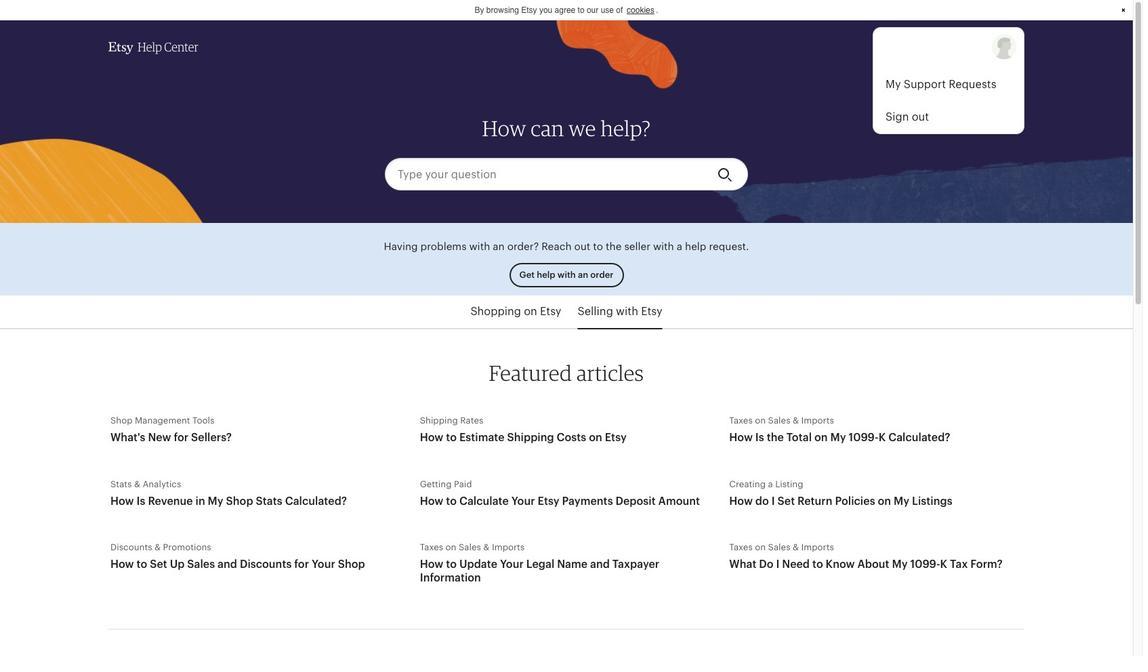 Task type: describe. For each thing, give the bounding box(es) containing it.
set inside creating a listing how do i set return policies on my listings
[[778, 495, 795, 507]]

our
[[587, 5, 599, 15]]

0 vertical spatial the
[[606, 241, 622, 252]]

order
[[591, 270, 614, 280]]

support
[[904, 79, 947, 90]]

on inside taxes on sales & imports how to update your legal name and taxpayer information
[[446, 542, 457, 553]]

my inside taxes on sales & imports how is the total on my 1099-k calculated?
[[831, 432, 846, 443]]

shopping on etsy
[[471, 306, 562, 317]]

with right selling
[[616, 306, 639, 317]]

shop inside shop management tools what's new for sellers?
[[110, 416, 133, 426]]

how inside stats & analytics how is revenue in my shop stats calculated?
[[110, 495, 134, 507]]

selling
[[578, 306, 613, 317]]

how inside taxes on sales & imports how is the total on my 1099-k calculated?
[[730, 432, 753, 443]]

to inside shipping rates how to estimate shipping costs on etsy
[[446, 432, 457, 443]]

1 vertical spatial shipping
[[507, 432, 554, 443]]

what's
[[110, 432, 145, 443]]

etsy for with
[[641, 306, 663, 317]]

seller
[[625, 241, 651, 252]]

.
[[656, 5, 659, 15]]

1 vertical spatial stats
[[256, 495, 283, 507]]

& inside stats & analytics how is revenue in my shop stats calculated?
[[134, 479, 140, 489]]

etsy inside shipping rates how to estimate shipping costs on etsy
[[605, 432, 627, 443]]

revenue
[[148, 495, 193, 507]]

shop inside discounts & promotions how to set up sales and discounts for your shop
[[338, 559, 365, 570]]

cookies
[[627, 5, 655, 15]]

taxes on sales & imports how to update your legal name and taxpayer information
[[420, 542, 660, 584]]

set inside discounts & promotions how to set up sales and discounts for your shop
[[150, 559, 167, 570]]

shipping rates how to estimate shipping costs on etsy
[[420, 416, 627, 443]]

taxpayer
[[613, 559, 660, 570]]

and inside taxes on sales & imports how to update your legal name and taxpayer information
[[590, 559, 610, 570]]

estimate
[[460, 432, 505, 443]]

is inside taxes on sales & imports how is the total on my 1099-k calculated?
[[756, 432, 765, 443]]

& for what do i need to know about my 1099-k tax form?
[[793, 542, 799, 553]]

request.
[[709, 241, 749, 252]]

k inside taxes on sales & imports what do i need to know about my 1099-k tax form?
[[941, 559, 948, 570]]

my inside creating a listing how do i set return policies on my listings
[[894, 495, 910, 507]]

selling with etsy link
[[578, 296, 663, 328]]

listings
[[912, 495, 953, 507]]

the inside taxes on sales & imports how is the total on my 1099-k calculated?
[[767, 432, 784, 443]]

0 horizontal spatial stats
[[110, 479, 132, 489]]

1099- inside taxes on sales & imports what do i need to know about my 1099-k tax form?
[[911, 559, 941, 570]]

taxes on sales & imports how is the total on my 1099-k calculated?
[[730, 416, 951, 443]]

on inside tab list
[[524, 306, 537, 317]]

in
[[196, 495, 205, 507]]

shop inside stats & analytics how is revenue in my shop stats calculated?
[[226, 495, 253, 507]]

calculated? inside taxes on sales & imports how is the total on my 1099-k calculated?
[[889, 432, 951, 443]]

sales inside discounts & promotions how to set up sales and discounts for your shop
[[187, 559, 215, 570]]

know
[[826, 559, 855, 570]]

costs
[[557, 432, 587, 443]]

0 horizontal spatial a
[[677, 241, 683, 252]]

amount
[[659, 495, 700, 507]]

menu inside main content
[[873, 27, 1025, 134]]

do
[[759, 559, 774, 570]]

taxes on sales & imports what do i need to know about my 1099-k tax form?
[[730, 542, 1003, 570]]

new
[[148, 432, 171, 443]]

main content containing how can we help?
[[0, 20, 1133, 656]]

return
[[798, 495, 833, 507]]

with right seller
[[653, 241, 674, 252]]

0 horizontal spatial help
[[537, 270, 556, 280]]

get help with an order link
[[509, 263, 624, 288]]

my support requests button
[[874, 68, 1024, 101]]

is inside stats & analytics how is revenue in my shop stats calculated?
[[137, 495, 145, 507]]

rates
[[460, 416, 484, 426]]

problems
[[421, 241, 467, 252]]

how can we help?
[[482, 118, 651, 141]]

on inside shipping rates how to estimate shipping costs on etsy
[[589, 432, 603, 443]]

etsy image
[[108, 42, 134, 54]]

can
[[531, 118, 564, 141]]

discounts & promotions how to set up sales and discounts for your shop
[[110, 542, 365, 570]]

how inside taxes on sales & imports how to update your legal name and taxpayer information
[[420, 559, 444, 570]]

creating
[[730, 479, 766, 489]]

imports for need
[[802, 542, 834, 553]]

selling with etsy
[[578, 306, 663, 317]]

featured
[[489, 362, 572, 386]]

cookies link
[[625, 4, 656, 17]]

how left can
[[482, 118, 527, 141]]

deposit
[[616, 495, 656, 507]]

my inside button
[[886, 79, 902, 90]]

of
[[616, 5, 623, 15]]

& for how is the total on my 1099-k calculated?
[[793, 416, 799, 426]]

shopping on etsy link
[[471, 296, 562, 328]]

getting paid how to calculate your etsy payments deposit amount
[[420, 479, 700, 507]]

policies
[[835, 495, 876, 507]]

for inside shop management tools what's new for sellers?
[[174, 432, 189, 443]]

center
[[164, 41, 198, 54]]

on up creating
[[755, 416, 766, 426]]

use
[[601, 5, 614, 15]]

& for how to update your legal name and taxpayer information
[[484, 542, 490, 553]]

listing
[[776, 479, 804, 489]]

we
[[569, 118, 596, 141]]

to inside cookie consent dialog
[[578, 5, 585, 15]]

calculated? inside stats & analytics how is revenue in my shop stats calculated?
[[285, 495, 347, 507]]

sellers?
[[191, 432, 232, 443]]

to inside taxes on sales & imports how to update your legal name and taxpayer information
[[446, 559, 457, 570]]

featured articles
[[489, 362, 644, 386]]

by browsing etsy you agree to our use of cookies .
[[475, 5, 659, 15]]

name
[[557, 559, 588, 570]]

sales for update
[[459, 542, 481, 553]]

a inside creating a listing how do i set return policies on my listings
[[768, 479, 773, 489]]

legal
[[527, 559, 555, 570]]

my inside taxes on sales & imports what do i need to know about my 1099-k tax form?
[[892, 559, 908, 570]]

how inside creating a listing how do i set return policies on my listings
[[730, 495, 753, 507]]

having problems with an order? reach out to the seller with a help request.
[[384, 241, 749, 252]]

my support requests link
[[874, 68, 1024, 101]]

taxes for how is the total on my 1099-k calculated?
[[730, 416, 753, 426]]

promotions
[[163, 542, 211, 553]]

get help with an order
[[520, 270, 614, 280]]

shop management tools what's new for sellers?
[[110, 416, 232, 443]]

imports for total
[[802, 416, 834, 426]]



Task type: vqa. For each thing, say whether or not it's contained in the screenshot.


Task type: locate. For each thing, give the bounding box(es) containing it.
help?
[[601, 118, 651, 141]]

1 horizontal spatial for
[[294, 559, 309, 570]]

0 vertical spatial shipping
[[420, 416, 458, 426]]

out right sign
[[913, 111, 930, 123]]

imports up 'need' at the bottom of page
[[802, 542, 834, 553]]

on inside taxes on sales & imports what do i need to know about my 1099-k tax form?
[[755, 542, 766, 553]]

you
[[540, 5, 553, 15]]

stats up discounts & promotions how to set up sales and discounts for your shop
[[256, 495, 283, 507]]

the left seller
[[606, 241, 622, 252]]

my right the in
[[208, 495, 224, 507]]

an
[[493, 241, 505, 252], [578, 270, 589, 280]]

on inside creating a listing how do i set return policies on my listings
[[878, 495, 892, 507]]

0 vertical spatial discounts
[[110, 542, 152, 553]]

set left up
[[150, 559, 167, 570]]

to left the estimate
[[446, 432, 457, 443]]

on up information at the left
[[446, 542, 457, 553]]

help left request.
[[685, 241, 707, 252]]

0 vertical spatial stats
[[110, 479, 132, 489]]

1 vertical spatial a
[[768, 479, 773, 489]]

and right up
[[218, 559, 237, 570]]

0 vertical spatial calculated?
[[889, 432, 951, 443]]

2 vertical spatial shop
[[338, 559, 365, 570]]

help center link
[[108, 28, 198, 66]]

my support requests
[[886, 79, 997, 90]]

how inside discounts & promotions how to set up sales and discounts for your shop
[[110, 559, 134, 570]]

paid
[[454, 479, 472, 489]]

imports up the update on the bottom of the page
[[492, 542, 525, 553]]

& inside discounts & promotions how to set up sales and discounts for your shop
[[155, 542, 161, 553]]

1 horizontal spatial an
[[578, 270, 589, 280]]

1 vertical spatial for
[[294, 559, 309, 570]]

1 horizontal spatial shop
[[226, 495, 253, 507]]

sign out
[[886, 111, 930, 123]]

imports inside taxes on sales & imports what do i need to know about my 1099-k tax form?
[[802, 542, 834, 553]]

is down analytics
[[137, 495, 145, 507]]

how down creating
[[730, 495, 753, 507]]

imports inside taxes on sales & imports how is the total on my 1099-k calculated?
[[802, 416, 834, 426]]

1 vertical spatial an
[[578, 270, 589, 280]]

i
[[772, 495, 775, 507], [776, 559, 780, 570]]

0 vertical spatial out
[[913, 111, 930, 123]]

0 vertical spatial shop
[[110, 416, 133, 426]]

1 horizontal spatial 1099-
[[911, 559, 941, 570]]

1 vertical spatial k
[[941, 559, 948, 570]]

& up 'need' at the bottom of page
[[793, 542, 799, 553]]

1 vertical spatial discounts
[[240, 559, 292, 570]]

& left promotions
[[155, 542, 161, 553]]

with
[[469, 241, 490, 252], [653, 241, 674, 252], [558, 270, 576, 280], [616, 306, 639, 317]]

taxes inside taxes on sales & imports how to update your legal name and taxpayer information
[[420, 542, 443, 553]]

i inside taxes on sales & imports what do i need to know about my 1099-k tax form?
[[776, 559, 780, 570]]

how left revenue
[[110, 495, 134, 507]]

how inside shipping rates how to estimate shipping costs on etsy
[[420, 432, 444, 443]]

sales up total at the right bottom
[[768, 416, 791, 426]]

1 horizontal spatial shipping
[[507, 432, 554, 443]]

and
[[218, 559, 237, 570], [590, 559, 610, 570]]

0 horizontal spatial and
[[218, 559, 237, 570]]

calculate
[[460, 495, 509, 507]]

my inside stats & analytics how is revenue in my shop stats calculated?
[[208, 495, 224, 507]]

k
[[879, 432, 886, 443], [941, 559, 948, 570]]

0 vertical spatial k
[[879, 432, 886, 443]]

how down getting
[[420, 495, 444, 507]]

sales inside taxes on sales & imports how to update your legal name and taxpayer information
[[459, 542, 481, 553]]

help center
[[138, 41, 198, 54]]

main content
[[0, 20, 1133, 656]]

to up information at the left
[[446, 559, 457, 570]]

calculated?
[[889, 432, 951, 443], [285, 495, 347, 507]]

cookie consent dialog
[[0, 0, 1133, 20]]

1 horizontal spatial stats
[[256, 495, 283, 507]]

0 horizontal spatial set
[[150, 559, 167, 570]]

1 horizontal spatial the
[[767, 432, 784, 443]]

to down paid on the bottom of the page
[[446, 495, 457, 507]]

0 horizontal spatial for
[[174, 432, 189, 443]]

the left total at the right bottom
[[767, 432, 784, 443]]

1 horizontal spatial i
[[776, 559, 780, 570]]

shop
[[110, 416, 133, 426], [226, 495, 253, 507], [338, 559, 365, 570]]

menu
[[873, 27, 1025, 134]]

0 vertical spatial an
[[493, 241, 505, 252]]

& up total at the right bottom
[[793, 416, 799, 426]]

browsing
[[487, 5, 519, 15]]

sales for the
[[768, 416, 791, 426]]

articles
[[577, 362, 644, 386]]

2 horizontal spatial shop
[[338, 559, 365, 570]]

an left order
[[578, 270, 589, 280]]

up
[[170, 559, 185, 570]]

how
[[482, 118, 527, 141], [420, 432, 444, 443], [730, 432, 753, 443], [110, 495, 134, 507], [420, 495, 444, 507], [730, 495, 753, 507], [110, 559, 134, 570], [420, 559, 444, 570]]

1 horizontal spatial k
[[941, 559, 948, 570]]

shipping left rates
[[420, 416, 458, 426]]

having
[[384, 241, 418, 252]]

etsy right 'costs'
[[605, 432, 627, 443]]

1 vertical spatial i
[[776, 559, 780, 570]]

1 vertical spatial out
[[575, 241, 591, 252]]

your inside discounts & promotions how to set up sales and discounts for your shop
[[312, 559, 335, 570]]

Type your question search field
[[385, 158, 707, 191]]

etsy for on
[[540, 306, 562, 317]]

what
[[730, 559, 757, 570]]

taxes up what
[[730, 542, 753, 553]]

0 vertical spatial 1099-
[[849, 432, 879, 443]]

by
[[475, 5, 484, 15]]

shopping
[[471, 306, 521, 317]]

taxes inside taxes on sales & imports what do i need to know about my 1099-k tax form?
[[730, 542, 753, 553]]

help right get
[[537, 270, 556, 280]]

1 horizontal spatial help
[[685, 241, 707, 252]]

1 vertical spatial 1099-
[[911, 559, 941, 570]]

update
[[460, 559, 498, 570]]

about
[[858, 559, 890, 570]]

1 vertical spatial help
[[537, 270, 556, 280]]

an left order?
[[493, 241, 505, 252]]

with down having problems with an order? reach out to the seller with a help request.
[[558, 270, 576, 280]]

and right name
[[590, 559, 610, 570]]

etsy right selling
[[641, 306, 663, 317]]

1 horizontal spatial calculated?
[[889, 432, 951, 443]]

the
[[606, 241, 622, 252], [767, 432, 784, 443]]

1 horizontal spatial set
[[778, 495, 795, 507]]

1 vertical spatial shop
[[226, 495, 253, 507]]

order?
[[508, 241, 539, 252]]

0 horizontal spatial out
[[575, 241, 591, 252]]

payments
[[562, 495, 613, 507]]

1 horizontal spatial out
[[913, 111, 930, 123]]

1 horizontal spatial and
[[590, 559, 610, 570]]

none search field inside main content
[[385, 158, 748, 191]]

form?
[[971, 559, 1003, 570]]

tax
[[950, 559, 968, 570]]

on up do
[[755, 542, 766, 553]]

i inside creating a listing how do i set return policies on my listings
[[772, 495, 775, 507]]

your
[[512, 495, 535, 507], [312, 559, 335, 570], [500, 559, 524, 570]]

do
[[756, 495, 769, 507]]

0 horizontal spatial k
[[879, 432, 886, 443]]

analytics
[[143, 479, 181, 489]]

tools
[[193, 416, 215, 426]]

1 horizontal spatial a
[[768, 479, 773, 489]]

help
[[685, 241, 707, 252], [537, 270, 556, 280]]

your inside taxes on sales & imports how to update your legal name and taxpayer information
[[500, 559, 524, 570]]

taxes for how to update your legal name and taxpayer information
[[420, 542, 443, 553]]

0 horizontal spatial 1099-
[[849, 432, 879, 443]]

stats
[[110, 479, 132, 489], [256, 495, 283, 507]]

etsy inside getting paid how to calculate your etsy payments deposit amount
[[538, 495, 560, 507]]

imports inside taxes on sales & imports how to update your legal name and taxpayer information
[[492, 542, 525, 553]]

tab list
[[0, 296, 1133, 330]]

0 horizontal spatial calculated?
[[285, 495, 347, 507]]

management
[[135, 416, 190, 426]]

&
[[793, 416, 799, 426], [134, 479, 140, 489], [155, 542, 161, 553], [484, 542, 490, 553], [793, 542, 799, 553]]

total
[[787, 432, 812, 443]]

tab list containing shopping on etsy
[[0, 296, 1133, 330]]

your inside getting paid how to calculate your etsy payments deposit amount
[[512, 495, 535, 507]]

etsy
[[521, 5, 537, 15], [540, 306, 562, 317], [641, 306, 663, 317], [605, 432, 627, 443], [538, 495, 560, 507]]

sales inside taxes on sales & imports what do i need to know about my 1099-k tax form?
[[768, 542, 791, 553]]

an for order?
[[493, 241, 505, 252]]

on
[[524, 306, 537, 317], [755, 416, 766, 426], [589, 432, 603, 443], [815, 432, 828, 443], [878, 495, 892, 507], [446, 542, 457, 553], [755, 542, 766, 553]]

0 horizontal spatial is
[[137, 495, 145, 507]]

my left listings
[[894, 495, 910, 507]]

etsy down get help with an order link
[[540, 306, 562, 317]]

k inside taxes on sales & imports how is the total on my 1099-k calculated?
[[879, 432, 886, 443]]

my
[[886, 79, 902, 90], [831, 432, 846, 443], [208, 495, 224, 507], [894, 495, 910, 507], [892, 559, 908, 570]]

taxes for what do i need to know about my 1099-k tax form?
[[730, 542, 753, 553]]

a right seller
[[677, 241, 683, 252]]

etsy for browsing
[[521, 5, 537, 15]]

imports
[[802, 416, 834, 426], [492, 542, 525, 553], [802, 542, 834, 553]]

2 and from the left
[[590, 559, 610, 570]]

requests
[[950, 79, 997, 90]]

taxes inside taxes on sales & imports how is the total on my 1099-k calculated?
[[730, 416, 753, 426]]

sign
[[886, 111, 910, 123]]

out inside button
[[913, 111, 930, 123]]

etsy left payments
[[538, 495, 560, 507]]

how up getting
[[420, 432, 444, 443]]

0 horizontal spatial the
[[606, 241, 622, 252]]

on right policies
[[878, 495, 892, 507]]

for inside discounts & promotions how to set up sales and discounts for your shop
[[294, 559, 309, 570]]

my right the about
[[892, 559, 908, 570]]

information
[[420, 572, 481, 584]]

1099- up creating a listing how do i set return policies on my listings
[[849, 432, 879, 443]]

sales inside taxes on sales & imports how is the total on my 1099-k calculated?
[[768, 416, 791, 426]]

my left support
[[886, 79, 902, 90]]

1 horizontal spatial discounts
[[240, 559, 292, 570]]

on right total at the right bottom
[[815, 432, 828, 443]]

with right problems
[[469, 241, 490, 252]]

agree
[[555, 5, 576, 15]]

set down listing
[[778, 495, 795, 507]]

sales up do
[[768, 542, 791, 553]]

0 horizontal spatial an
[[493, 241, 505, 252]]

1 vertical spatial is
[[137, 495, 145, 507]]

to inside discounts & promotions how to set up sales and discounts for your shop
[[137, 559, 147, 570]]

on right 'costs'
[[589, 432, 603, 443]]

1 and from the left
[[218, 559, 237, 570]]

get
[[520, 270, 535, 280]]

1 vertical spatial calculated?
[[285, 495, 347, 507]]

& left analytics
[[134, 479, 140, 489]]

set
[[778, 495, 795, 507], [150, 559, 167, 570]]

& up the update on the bottom of the page
[[484, 542, 490, 553]]

0 vertical spatial set
[[778, 495, 795, 507]]

imports for your
[[492, 542, 525, 553]]

0 horizontal spatial discounts
[[110, 542, 152, 553]]

sign out link
[[874, 101, 1024, 134]]

how inside getting paid how to calculate your etsy payments deposit amount
[[420, 495, 444, 507]]

& inside taxes on sales & imports what do i need to know about my 1099-k tax form?
[[793, 542, 799, 553]]

an for order
[[578, 270, 589, 280]]

is left total at the right bottom
[[756, 432, 765, 443]]

& inside taxes on sales & imports how to update your legal name and taxpayer information
[[484, 542, 490, 553]]

sign out button
[[874, 101, 1024, 134]]

out right reach
[[575, 241, 591, 252]]

out
[[913, 111, 930, 123], [575, 241, 591, 252]]

0 vertical spatial help
[[685, 241, 707, 252]]

sales
[[768, 416, 791, 426], [459, 542, 481, 553], [768, 542, 791, 553], [187, 559, 215, 570]]

is
[[756, 432, 765, 443], [137, 495, 145, 507]]

1099- inside taxes on sales & imports how is the total on my 1099-k calculated?
[[849, 432, 879, 443]]

to up order
[[593, 241, 603, 252]]

shipping
[[420, 416, 458, 426], [507, 432, 554, 443]]

reach
[[542, 241, 572, 252]]

0 horizontal spatial i
[[772, 495, 775, 507]]

0 horizontal spatial shipping
[[420, 416, 458, 426]]

sales up the update on the bottom of the page
[[459, 542, 481, 553]]

1 horizontal spatial is
[[756, 432, 765, 443]]

taxes up creating
[[730, 416, 753, 426]]

to right 'need' at the bottom of page
[[813, 559, 823, 570]]

0 horizontal spatial shop
[[110, 416, 133, 426]]

need
[[782, 559, 810, 570]]

0 vertical spatial for
[[174, 432, 189, 443]]

menu containing my support requests
[[873, 27, 1025, 134]]

a left listing
[[768, 479, 773, 489]]

creating a listing how do i set return policies on my listings
[[730, 479, 953, 507]]

0 vertical spatial is
[[756, 432, 765, 443]]

shipping left 'costs'
[[507, 432, 554, 443]]

to left our
[[578, 5, 585, 15]]

etsy inside cookie consent dialog
[[521, 5, 537, 15]]

sales for i
[[768, 542, 791, 553]]

to inside getting paid how to calculate your etsy payments deposit amount
[[446, 495, 457, 507]]

stats & analytics how is revenue in my shop stats calculated?
[[110, 479, 347, 507]]

None search field
[[385, 158, 748, 191]]

0 vertical spatial i
[[772, 495, 775, 507]]

how left up
[[110, 559, 134, 570]]

sales down promotions
[[187, 559, 215, 570]]

help
[[138, 41, 162, 54]]

0 vertical spatial a
[[677, 241, 683, 252]]

imports up total at the right bottom
[[802, 416, 834, 426]]

1099- left tax
[[911, 559, 941, 570]]

and inside discounts & promotions how to set up sales and discounts for your shop
[[218, 559, 237, 570]]

to inside taxes on sales & imports what do i need to know about my 1099-k tax form?
[[813, 559, 823, 570]]

on right shopping
[[524, 306, 537, 317]]

taxes up information at the left
[[420, 542, 443, 553]]

stats left analytics
[[110, 479, 132, 489]]

how up information at the left
[[420, 559, 444, 570]]

my right total at the right bottom
[[831, 432, 846, 443]]

getting
[[420, 479, 452, 489]]

taxes
[[730, 416, 753, 426], [420, 542, 443, 553], [730, 542, 753, 553]]

1 vertical spatial set
[[150, 559, 167, 570]]

how up creating
[[730, 432, 753, 443]]

1 vertical spatial the
[[767, 432, 784, 443]]

& inside taxes on sales & imports how is the total on my 1099-k calculated?
[[793, 416, 799, 426]]

etsy left you
[[521, 5, 537, 15]]

to left up
[[137, 559, 147, 570]]



